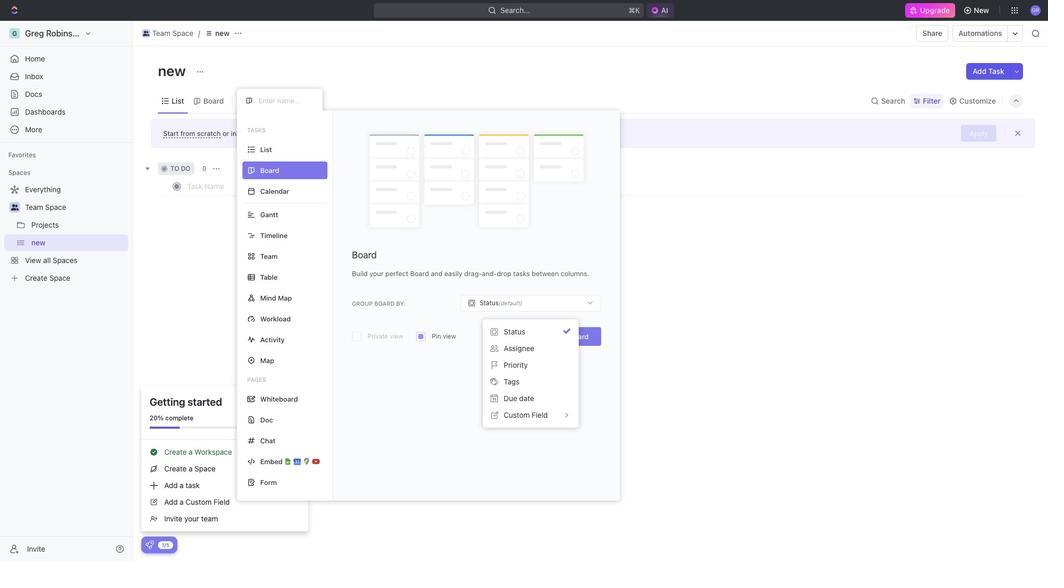 Task type: locate. For each thing, give the bounding box(es) containing it.
0
[[202, 165, 207, 173]]

2 vertical spatial space
[[195, 465, 216, 474]]

custom
[[504, 411, 530, 420], [186, 498, 212, 507]]

0 vertical spatial team space
[[152, 29, 193, 38]]

view button
[[237, 89, 271, 113]]

team space
[[152, 29, 193, 38], [25, 203, 66, 212]]

1 horizontal spatial status
[[504, 328, 526, 336]]

custom down 'task'
[[186, 498, 212, 507]]

scratch
[[197, 129, 221, 137]]

a down the add a task
[[180, 498, 184, 507]]

1 horizontal spatial team
[[152, 29, 171, 38]]

onboarding checklist button image
[[146, 542, 154, 550]]

1 vertical spatial list
[[260, 145, 272, 154]]

1 horizontal spatial map
[[278, 294, 292, 302]]

add for add a task
[[164, 482, 178, 490]]

field inside dropdown button
[[532, 411, 548, 420]]

field
[[532, 411, 548, 420], [214, 498, 230, 507]]

0 vertical spatial custom
[[504, 411, 530, 420]]

⌘k
[[629, 6, 640, 15]]

favorites
[[8, 151, 36, 159]]

board link
[[201, 94, 224, 108]]

1 horizontal spatial space
[[172, 29, 193, 38]]

to do
[[171, 165, 190, 173]]

a for workspace
[[189, 448, 193, 457]]

Enter name... field
[[258, 96, 314, 105]]

complete
[[165, 415, 194, 423]]

form
[[260, 479, 277, 487]]

new up list link
[[158, 62, 189, 79]]

status button
[[487, 324, 575, 341]]

add up priority "button"
[[555, 333, 568, 341]]

team up 'table' at the left of page
[[260, 252, 278, 261]]

1 horizontal spatial custom
[[504, 411, 530, 420]]

a left 'task'
[[180, 482, 184, 490]]

status up status button
[[480, 300, 499, 307]]

create up create a space
[[164, 448, 187, 457]]

custom field
[[504, 411, 548, 420]]

list up calendar
[[260, 145, 272, 154]]

add for add a custom field
[[164, 498, 178, 507]]

1 horizontal spatial invite
[[164, 515, 182, 524]]

1 horizontal spatial team space
[[152, 29, 193, 38]]

team
[[201, 515, 218, 524]]

2 create from the top
[[164, 465, 187, 474]]

invite your team
[[164, 515, 218, 524]]

/
[[198, 29, 200, 38]]

started
[[188, 397, 222, 409]]

add a task
[[164, 482, 200, 490]]

1 horizontal spatial field
[[532, 411, 548, 420]]

favorites button
[[4, 149, 40, 162]]

1/5
[[162, 542, 170, 549]]

(default)
[[499, 300, 523, 307]]

0 vertical spatial invite
[[164, 515, 182, 524]]

spaces
[[8, 169, 30, 177]]

a up create a space
[[189, 448, 193, 457]]

docs link
[[4, 86, 128, 103]]

new right /
[[215, 29, 230, 38]]

a for custom
[[180, 498, 184, 507]]

board
[[203, 96, 224, 105], [352, 250, 377, 261], [570, 333, 589, 341]]

1 create from the top
[[164, 448, 187, 457]]

2 horizontal spatial board
[[570, 333, 589, 341]]

team right user group image
[[152, 29, 171, 38]]

add left 'task'
[[164, 482, 178, 490]]

space inside sidebar navigation
[[45, 203, 66, 212]]

0 vertical spatial team space link
[[139, 27, 196, 40]]

activity
[[260, 336, 285, 344]]

workload
[[260, 315, 291, 323]]

2 horizontal spatial team
[[260, 252, 278, 261]]

0 vertical spatial board
[[203, 96, 224, 105]]

0 vertical spatial status
[[480, 300, 499, 307]]

a up 'task'
[[189, 465, 193, 474]]

1 vertical spatial space
[[45, 203, 66, 212]]

create
[[164, 448, 187, 457], [164, 465, 187, 474]]

add down the add a task
[[164, 498, 178, 507]]

1 vertical spatial invite
[[27, 545, 45, 554]]

custom down due date
[[504, 411, 530, 420]]

docs
[[25, 90, 42, 99]]

search button
[[868, 94, 909, 108]]

0 horizontal spatial board
[[203, 96, 224, 105]]

add for add board
[[555, 333, 568, 341]]

list
[[172, 96, 184, 105], [260, 145, 272, 154]]

team space link
[[139, 27, 196, 40], [25, 199, 126, 216]]

invite inside sidebar navigation
[[27, 545, 45, 554]]

team space left /
[[152, 29, 193, 38]]

field up team
[[214, 498, 230, 507]]

a
[[189, 448, 193, 457], [189, 465, 193, 474], [180, 482, 184, 490], [180, 498, 184, 507]]

team right user group icon
[[25, 203, 43, 212]]

task
[[989, 67, 1005, 76]]

0 horizontal spatial invite
[[27, 545, 45, 554]]

dashboards
[[25, 107, 66, 116]]

home
[[25, 54, 45, 63]]

team space right user group icon
[[25, 203, 66, 212]]

group
[[352, 300, 373, 307]]

1 vertical spatial custom
[[186, 498, 212, 507]]

0 vertical spatial new
[[215, 29, 230, 38]]

0 horizontal spatial status
[[480, 300, 499, 307]]

getting
[[150, 397, 185, 409]]

space right user group icon
[[45, 203, 66, 212]]

team inside sidebar navigation
[[25, 203, 43, 212]]

home link
[[4, 51, 128, 67]]

map right mind
[[278, 294, 292, 302]]

automations
[[959, 29, 1003, 38]]

0 horizontal spatial team space
[[25, 203, 66, 212]]

inbox
[[25, 72, 43, 81]]

0 horizontal spatial space
[[45, 203, 66, 212]]

custom inside custom field dropdown button
[[504, 411, 530, 420]]

1 vertical spatial create
[[164, 465, 187, 474]]

add left task
[[973, 67, 987, 76]]

0 vertical spatial field
[[532, 411, 548, 420]]

automations button
[[954, 26, 1008, 41]]

upgrade link
[[906, 3, 956, 18]]

0 vertical spatial team
[[152, 29, 171, 38]]

0 vertical spatial space
[[172, 29, 193, 38]]

create for create a workspace
[[164, 448, 187, 457]]

assignee
[[504, 344, 535, 353]]

space left /
[[172, 29, 193, 38]]

invite for invite
[[27, 545, 45, 554]]

0 vertical spatial list
[[172, 96, 184, 105]]

1 vertical spatial team space
[[25, 203, 66, 212]]

space down create a workspace
[[195, 465, 216, 474]]

create up the add a task
[[164, 465, 187, 474]]

0 vertical spatial map
[[278, 294, 292, 302]]

2 vertical spatial team
[[260, 252, 278, 261]]

0 vertical spatial create
[[164, 448, 187, 457]]

add
[[973, 67, 987, 76], [555, 333, 568, 341], [164, 482, 178, 490], [164, 498, 178, 507]]

0 horizontal spatial team
[[25, 203, 43, 212]]

0 horizontal spatial new
[[158, 62, 189, 79]]

map
[[278, 294, 292, 302], [260, 357, 274, 365]]

1 horizontal spatial new
[[215, 29, 230, 38]]

map down activity
[[260, 357, 274, 365]]

1 horizontal spatial list
[[260, 145, 272, 154]]

status for status
[[504, 328, 526, 336]]

0 horizontal spatial list
[[172, 96, 184, 105]]

field down due date button
[[532, 411, 548, 420]]

your
[[184, 515, 199, 524]]

list up start
[[172, 96, 184, 105]]

1 vertical spatial team
[[25, 203, 43, 212]]

new
[[215, 29, 230, 38], [158, 62, 189, 79]]

1 horizontal spatial team space link
[[139, 27, 196, 40]]

do
[[181, 165, 190, 173]]

invite
[[164, 515, 182, 524], [27, 545, 45, 554]]

1 vertical spatial board
[[352, 250, 377, 261]]

1 vertical spatial map
[[260, 357, 274, 365]]

1 vertical spatial status
[[504, 328, 526, 336]]

team
[[152, 29, 171, 38], [25, 203, 43, 212], [260, 252, 278, 261]]

1 vertical spatial field
[[214, 498, 230, 507]]

space
[[172, 29, 193, 38], [45, 203, 66, 212], [195, 465, 216, 474]]

status inside button
[[504, 328, 526, 336]]

1 vertical spatial team space link
[[25, 199, 126, 216]]

status up assignee
[[504, 328, 526, 336]]

add inside add task button
[[973, 67, 987, 76]]

gantt
[[260, 211, 278, 219]]

1 horizontal spatial board
[[352, 250, 377, 261]]

20%
[[150, 415, 164, 423]]

due
[[504, 394, 517, 403]]



Task type: describe. For each thing, give the bounding box(es) containing it.
a for space
[[189, 465, 193, 474]]

status (default)
[[480, 300, 523, 307]]

calendar
[[260, 187, 289, 195]]

date
[[519, 394, 534, 403]]

0 horizontal spatial field
[[214, 498, 230, 507]]

from
[[181, 129, 195, 137]]

inbox link
[[4, 68, 128, 85]]

start from scratch or inherit:
[[163, 129, 253, 137]]

view button
[[237, 94, 271, 108]]

upgrade
[[921, 6, 950, 15]]

add for add task
[[973, 67, 987, 76]]

team space inside sidebar navigation
[[25, 203, 66, 212]]

customize
[[960, 96, 996, 105]]

0 horizontal spatial map
[[260, 357, 274, 365]]

view
[[251, 96, 267, 105]]

share
[[923, 29, 943, 38]]

group board by:
[[352, 300, 406, 307]]

Task Name text field
[[187, 178, 492, 195]]

invite for invite your team
[[164, 515, 182, 524]]

new
[[974, 6, 990, 15]]

create for create a space
[[164, 465, 187, 474]]

add a custom field
[[164, 498, 230, 507]]

2 horizontal spatial space
[[195, 465, 216, 474]]

new button
[[960, 2, 996, 19]]

create a space
[[164, 465, 216, 474]]

0 horizontal spatial team space link
[[25, 199, 126, 216]]

mind map
[[260, 294, 292, 302]]

getting started
[[150, 397, 222, 409]]

search
[[882, 96, 906, 105]]

mind
[[260, 294, 276, 302]]

chat
[[260, 437, 276, 445]]

close image
[[292, 399, 299, 406]]

add task button
[[967, 63, 1011, 80]]

create a workspace
[[164, 448, 232, 457]]

due date button
[[487, 391, 575, 407]]

task
[[186, 482, 200, 490]]

customize button
[[946, 94, 1000, 108]]

whiteboard
[[260, 395, 298, 404]]

tags
[[504, 378, 520, 387]]

20% complete
[[150, 415, 194, 423]]

share button
[[917, 25, 949, 42]]

workspace
[[195, 448, 232, 457]]

to
[[171, 165, 179, 173]]

tags button
[[487, 374, 575, 391]]

priority button
[[487, 357, 575, 374]]

start from scratch link
[[163, 129, 221, 138]]

sidebar navigation
[[0, 21, 133, 562]]

add board
[[555, 333, 589, 341]]

timeline
[[260, 231, 288, 240]]

user group image
[[143, 31, 149, 36]]

1 vertical spatial new
[[158, 62, 189, 79]]

inherit:
[[231, 129, 253, 137]]

custom field button
[[487, 407, 575, 424]]

or
[[223, 129, 229, 137]]

0 horizontal spatial custom
[[186, 498, 212, 507]]

new link
[[202, 27, 232, 40]]

assignee button
[[487, 341, 575, 357]]

search...
[[500, 6, 530, 15]]

start
[[163, 129, 179, 137]]

embed
[[260, 458, 283, 466]]

onboarding checklist button element
[[146, 542, 154, 550]]

board
[[375, 300, 395, 307]]

a for task
[[180, 482, 184, 490]]

due date
[[504, 394, 534, 403]]

by:
[[396, 300, 406, 307]]

dashboards link
[[4, 104, 128, 121]]

doc
[[260, 416, 273, 424]]

user group image
[[11, 205, 19, 211]]

2 vertical spatial board
[[570, 333, 589, 341]]

add task
[[973, 67, 1005, 76]]

status for status (default)
[[480, 300, 499, 307]]

list link
[[170, 94, 184, 108]]

table
[[260, 273, 278, 281]]

priority
[[504, 361, 528, 370]]



Task type: vqa. For each thing, say whether or not it's contained in the screenshot.
Mind
yes



